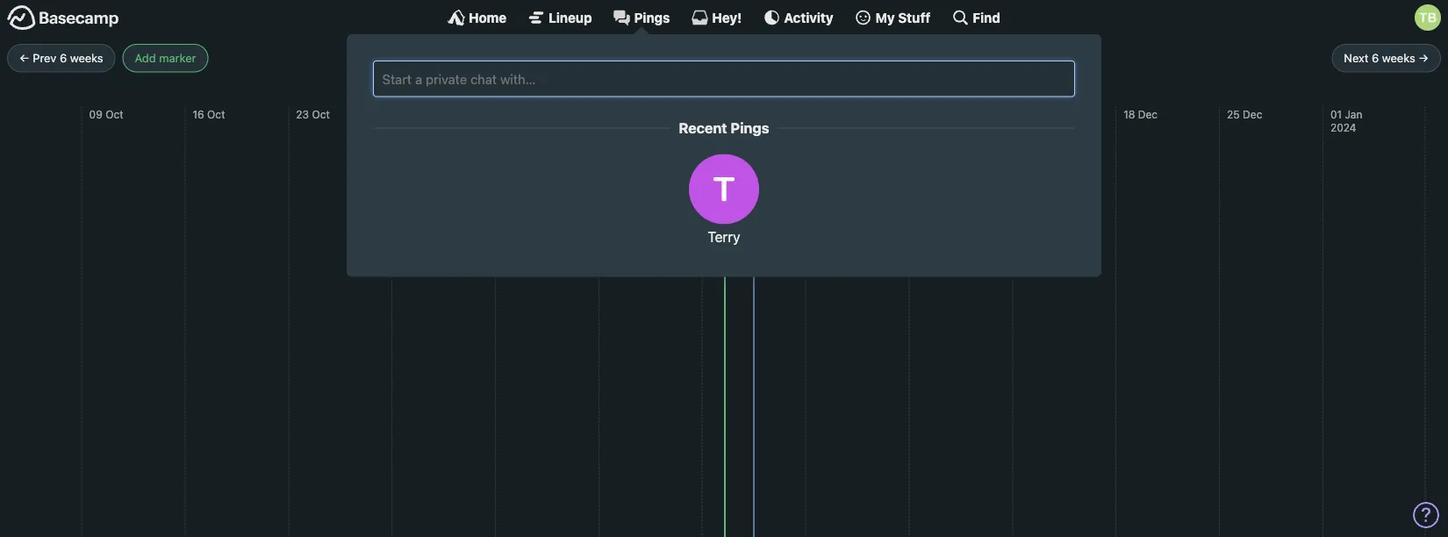 Task type: describe. For each thing, give the bounding box(es) containing it.
1 vertical spatial pings
[[731, 119, 770, 136]]

23 oct
[[296, 108, 330, 120]]

my
[[876, 10, 895, 25]]

nov for 13 nov
[[621, 108, 641, 120]]

←
[[19, 51, 30, 65]]

20 nov
[[710, 108, 745, 120]]

welcome
[[732, 87, 778, 100]]

18 dec
[[1124, 108, 1158, 120]]

13
[[607, 108, 618, 120]]

welcome the deer to the carnival
[[732, 87, 899, 100]]

oct for 23 oct
[[312, 108, 330, 120]]

20
[[710, 108, 723, 120]]

oct for 16 oct
[[207, 108, 225, 120]]

25 dec
[[1227, 108, 1263, 120]]

add marker
[[135, 51, 196, 65]]

activity link
[[763, 9, 834, 26]]

04
[[917, 108, 930, 120]]

← prev 6 weeks
[[19, 51, 103, 65]]

welcome the deer to the carnival link
[[724, 83, 899, 104]]

11 dec
[[1020, 108, 1053, 120]]

04 dec
[[917, 108, 953, 120]]

30 oct
[[400, 108, 434, 120]]

my stuff button
[[855, 9, 931, 26]]

→
[[1419, 51, 1429, 65]]

dec for 04 dec
[[933, 108, 953, 120]]

nov for 06 nov
[[519, 108, 539, 120]]

deer
[[800, 87, 824, 100]]

team onboarding link
[[754, 83, 859, 104]]

nov for 27 nov
[[829, 108, 848, 120]]

13 nov
[[607, 108, 641, 120]]

2 the from the left
[[840, 87, 856, 100]]

add marker link
[[123, 44, 208, 72]]

oct for 09 oct
[[105, 108, 123, 120]]

to
[[826, 87, 837, 100]]

my stuff
[[876, 10, 931, 25]]

terry image
[[689, 154, 759, 224]]

add
[[135, 51, 156, 65]]

team onboarding
[[761, 87, 851, 100]]

find
[[973, 10, 1001, 25]]

switch accounts image
[[7, 4, 119, 32]]

onboarding
[[791, 87, 851, 100]]

dec for 25 dec
[[1243, 108, 1263, 120]]

team
[[761, 87, 788, 100]]

09 oct
[[89, 108, 123, 120]]

11
[[1020, 108, 1030, 120]]

06
[[503, 108, 516, 120]]



Task type: locate. For each thing, give the bounding box(es) containing it.
3 oct from the left
[[312, 108, 330, 120]]

25
[[1227, 108, 1240, 120]]

0 horizontal spatial 6
[[60, 51, 67, 65]]

1 oct from the left
[[105, 108, 123, 120]]

16
[[193, 108, 204, 120]]

27 nov
[[813, 108, 848, 120]]

hey!
[[712, 10, 742, 25]]

oct right 09
[[105, 108, 123, 120]]

weeks
[[70, 51, 103, 65], [1383, 51, 1416, 65]]

home
[[469, 10, 507, 25]]

nov
[[519, 108, 539, 120], [621, 108, 641, 120], [726, 108, 745, 120], [829, 108, 848, 120]]

16 oct
[[193, 108, 225, 120]]

oct right '30' at the left of page
[[416, 108, 434, 120]]

prev
[[33, 51, 56, 65]]

tim burton image
[[1415, 4, 1441, 31]]

today
[[665, 50, 706, 66]]

6
[[60, 51, 67, 65], [1372, 51, 1379, 65]]

30
[[400, 108, 413, 120]]

home link
[[448, 9, 507, 26]]

recent
[[679, 119, 727, 136]]

Start a private chat with… text field
[[381, 68, 1068, 90]]

oct
[[105, 108, 123, 120], [207, 108, 225, 120], [312, 108, 330, 120], [416, 108, 434, 120]]

18
[[1124, 108, 1135, 120]]

oct for 30 oct
[[416, 108, 434, 120]]

oct right 16
[[207, 108, 225, 120]]

1 the from the left
[[781, 87, 798, 100]]

23
[[296, 108, 309, 120]]

6 right next
[[1372, 51, 1379, 65]]

dec right 25
[[1243, 108, 1263, 120]]

2 oct from the left
[[207, 108, 225, 120]]

2 dec from the left
[[1033, 108, 1053, 120]]

the
[[781, 87, 798, 100], [840, 87, 856, 100]]

dec for 11 dec
[[1033, 108, 1053, 120]]

dec for 18 dec
[[1138, 108, 1158, 120]]

activity
[[784, 10, 834, 25]]

carnival
[[859, 87, 899, 100]]

pings inside dropdown button
[[634, 10, 670, 25]]

1 weeks from the left
[[70, 51, 103, 65]]

2 nov from the left
[[621, 108, 641, 120]]

lineup link
[[528, 9, 592, 26]]

06 nov
[[503, 108, 539, 120]]

find button
[[952, 9, 1001, 26]]

nov right 06
[[519, 108, 539, 120]]

2024
[[1331, 122, 1357, 134]]

1 6 from the left
[[60, 51, 67, 65]]

3 dec from the left
[[1138, 108, 1158, 120]]

terry
[[708, 229, 741, 246]]

1 horizontal spatial 6
[[1372, 51, 1379, 65]]

2 weeks from the left
[[1383, 51, 1416, 65]]

4 nov from the left
[[829, 108, 848, 120]]

0 horizontal spatial pings
[[634, 10, 670, 25]]

the right to
[[840, 87, 856, 100]]

weeks right the prev
[[70, 51, 103, 65]]

main element
[[0, 0, 1449, 277]]

dec
[[933, 108, 953, 120], [1033, 108, 1053, 120], [1138, 108, 1158, 120], [1243, 108, 1263, 120]]

4 oct from the left
[[416, 108, 434, 120]]

terry link
[[672, 145, 777, 254]]

pings down welcome
[[731, 119, 770, 136]]

4 dec from the left
[[1243, 108, 1263, 120]]

oct right 23
[[312, 108, 330, 120]]

pings up the today
[[634, 10, 670, 25]]

dec right 04
[[933, 108, 953, 120]]

next
[[1344, 51, 1369, 65]]

1 horizontal spatial the
[[840, 87, 856, 100]]

1 nov from the left
[[519, 108, 539, 120]]

lineup
[[549, 10, 592, 25]]

0 vertical spatial pings
[[634, 10, 670, 25]]

pings
[[634, 10, 670, 25], [731, 119, 770, 136]]

dec right 11
[[1033, 108, 1053, 120]]

0 horizontal spatial weeks
[[70, 51, 103, 65]]

recent pings
[[679, 119, 770, 136]]

6 right the prev
[[60, 51, 67, 65]]

next 6 weeks →
[[1344, 51, 1429, 65]]

dec right 18
[[1138, 108, 1158, 120]]

nov for 20 nov
[[726, 108, 745, 120]]

hey! button
[[691, 9, 742, 26]]

jan
[[1345, 108, 1363, 120]]

stuff
[[898, 10, 931, 25]]

the left the deer
[[781, 87, 798, 100]]

0 horizontal spatial the
[[781, 87, 798, 100]]

27
[[813, 108, 826, 120]]

2 6 from the left
[[1372, 51, 1379, 65]]

pings button
[[613, 9, 670, 26]]

1 horizontal spatial pings
[[731, 119, 770, 136]]

nov right 13
[[621, 108, 641, 120]]

3 nov from the left
[[726, 108, 745, 120]]

nov right 20
[[726, 108, 745, 120]]

1 dec from the left
[[933, 108, 953, 120]]

01
[[1331, 108, 1342, 120]]

09
[[89, 108, 103, 120]]

01 jan 2024
[[1331, 108, 1363, 134]]

nov right 27
[[829, 108, 848, 120]]

marker
[[159, 51, 196, 65]]

weeks left the →
[[1383, 51, 1416, 65]]

1 horizontal spatial weeks
[[1383, 51, 1416, 65]]



Task type: vqa. For each thing, say whether or not it's contained in the screenshot.
the Team Onboarding link
yes



